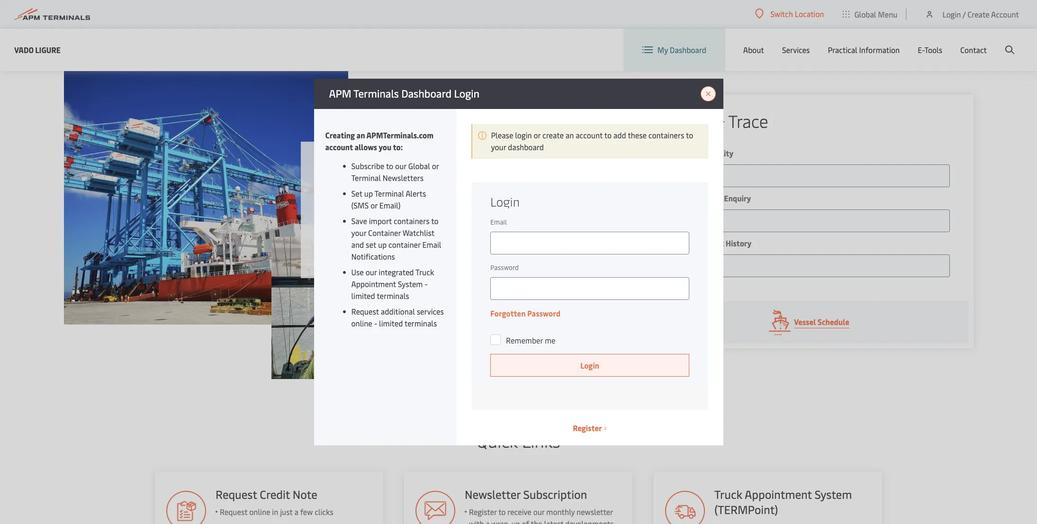 Task type: describe. For each thing, give the bounding box(es) containing it.
truck appointment system (termpoint)
[[715, 487, 852, 517]]

request additional services online - limited terminals
[[351, 306, 444, 328]]

apm terminals vado primary image
[[64, 71, 348, 325]]

it
[[410, 222, 414, 232]]

dashboard
[[508, 142, 544, 152]]

import
[[369, 216, 392, 226]]

or inside set up terminal alerts (sms or email)
[[371, 200, 378, 210]]

1 vertical spatial login
[[454, 86, 480, 100]]

up inside set up terminal alerts (sms or email)
[[364, 188, 373, 199]]

global inside subscribe to our global or terminal newsletters
[[408, 161, 430, 171]]

dashboard
[[401, 86, 452, 100]]

schedule
[[818, 317, 850, 327]]

set
[[366, 239, 376, 250]]

creating
[[325, 130, 355, 140]]

to inside subscribe to our global or terminal newsletters
[[386, 161, 393, 171]]

an inside the creating an apmterminals.com account allows you to:
[[357, 130, 365, 140]]

to inside save import containers to your container watchlist and set up container email notifications
[[431, 216, 439, 226]]

truck inside truck appointment system (termpoint)
[[715, 487, 743, 502]]

newsletter
[[577, 507, 613, 517]]

latest
[[544, 518, 564, 524]]

port
[[352, 198, 367, 208]]

terminal inside set up terminal alerts (sms or email)
[[375, 188, 404, 199]]

newsletters
[[383, 172, 424, 183]]

track
[[669, 109, 708, 132]]

launch
[[572, 210, 595, 220]]

limited inside use our integrated truck appointment system - limited terminals
[[351, 290, 375, 301]]

global inside 'global menu' button
[[855, 9, 876, 19]]

export
[[669, 193, 692, 203]]

1 vertical spatial of
[[597, 210, 604, 220]]

/
[[963, 9, 966, 19]]

newsletter
[[465, 487, 521, 502]]

integrated inside use our integrated truck appointment system - limited terminals
[[379, 267, 414, 277]]

with inside 'in italy with fully-automated gate and stacking yard.'
[[573, 222, 588, 232]]

the up with
[[546, 198, 558, 208]]

a inside newsletter subscription register to receive our monthly newsletter with a wrap-up of the latest development
[[486, 518, 490, 524]]

login / create account link
[[925, 0, 1019, 28]]

credit
[[260, 487, 290, 502]]

yard.
[[439, 233, 455, 244]]

terminal inside the vado port system is made up of two well integrated terminals, the reefer terminal and a new semi-automated terminal, the vado gateway. with the launch of the vado gateway in 2019, it became the first semi-automated port
[[320, 210, 349, 220]]

switch location
[[771, 9, 824, 19]]

trucking - 56 image
[[666, 491, 705, 524]]

few
[[300, 507, 313, 517]]

you
[[379, 142, 392, 152]]

use our integrated truck appointment system - limited terminals
[[351, 267, 434, 301]]

1 vertical spatial ligure
[[386, 153, 462, 190]]

monthly
[[547, 507, 575, 517]]

history
[[726, 238, 752, 248]]

news and newsletter subscription - 115 image
[[416, 491, 456, 524]]

enquiry
[[724, 193, 751, 203]]

0 vertical spatial login
[[943, 9, 961, 19]]

please
[[491, 130, 513, 140]]

first
[[458, 222, 472, 232]]

2 vertical spatial request
[[220, 507, 247, 517]]

of inside newsletter subscription register to receive our monthly newsletter with a wrap-up of the latest development
[[522, 518, 530, 524]]

- inside request additional services online - limited terminals
[[374, 318, 377, 328]]

system inside the vado port system is made up of two well integrated terminals, the reefer terminal and a new semi-automated terminal, the vado gateway. with the launch of the vado gateway in 2019, it became the first semi-automated port
[[369, 198, 394, 208]]

additional
[[381, 306, 415, 317]]

note
[[293, 487, 317, 502]]

container
[[389, 239, 421, 250]]

receive
[[508, 507, 532, 517]]

watchlist
[[403, 227, 435, 238]]

new
[[371, 210, 385, 220]]

the right terminal,
[[478, 210, 489, 220]]

vado ligure link
[[14, 44, 61, 56]]

italy
[[556, 222, 571, 232]]

allows
[[355, 142, 377, 152]]

truck appointment system (termpoint) link
[[654, 472, 883, 524]]

create
[[543, 130, 564, 140]]

your inside save import containers to your container watchlist and set up container email notifications
[[351, 227, 366, 238]]

terminals
[[354, 86, 399, 100]]

two
[[443, 198, 456, 208]]

system inside truck appointment system (termpoint)
[[815, 487, 852, 502]]

our inside subscribe to our global or terminal newsletters
[[395, 161, 407, 171]]

read
[[457, 233, 474, 244]]

online inside request credit note request online in just a few clicks
[[249, 507, 270, 517]]

in italy with fully-automated gate and stacking yard.
[[320, 222, 588, 244]]

save
[[351, 216, 367, 226]]

containers inside save import containers to your container watchlist and set up container email notifications
[[394, 216, 430, 226]]

global menu
[[855, 9, 898, 19]]

online inside request additional services online - limited terminals
[[351, 318, 372, 328]]

your inside please login or create an account to add these containers to your dashboard
[[491, 142, 506, 152]]

0 vertical spatial of
[[434, 198, 441, 208]]

vessel schedule link
[[650, 301, 969, 344]]

or inside subscribe to our global or terminal newsletters
[[432, 161, 439, 171]]

container inside save import containers to your container watchlist and set up container email notifications
[[368, 227, 401, 238]]

login / create account
[[943, 9, 1019, 19]]

and inside save import containers to your container watchlist and set up container email notifications
[[351, 239, 364, 250]]

set up terminal alerts (sms or email)
[[351, 188, 426, 210]]

to left add
[[605, 130, 612, 140]]

alerts
[[406, 188, 426, 199]]

newsletter subscription register to receive our monthly newsletter with a wrap-up of the latest development
[[465, 487, 614, 524]]

switch
[[771, 9, 793, 19]]

subscribe
[[351, 161, 384, 171]]

more...
[[476, 233, 500, 244]]

quick
[[477, 429, 518, 452]]

up inside save import containers to your container watchlist and set up container email notifications
[[378, 239, 387, 250]]

1 horizontal spatial vado ligure
[[320, 153, 462, 190]]

the up "yard."
[[445, 222, 456, 232]]

reefer
[[559, 198, 582, 208]]

register link
[[573, 422, 606, 434]]

terminals,
[[511, 198, 545, 208]]

event
[[704, 238, 724, 248]]

and inside 'in italy with fully-automated gate and stacking yard.'
[[394, 233, 407, 244]]

port
[[532, 222, 547, 232]]

0 horizontal spatial semi-
[[387, 210, 406, 220]]

set
[[351, 188, 362, 199]]

stacking
[[409, 233, 437, 244]]

up inside the vado port system is made up of two well integrated terminals, the reefer terminal and a new semi-automated terminal, the vado gateway. with the launch of the vado gateway in 2019, it became the first semi-automated port
[[424, 198, 432, 208]]

made
[[403, 198, 422, 208]]

just
[[280, 507, 292, 517]]



Task type: vqa. For each thing, say whether or not it's contained in the screenshot.
THAT to the middle
no



Task type: locate. For each thing, give the bounding box(es) containing it.
integrated down notifications
[[379, 267, 414, 277]]

containers inside please login or create an account to add these containers to your dashboard
[[649, 130, 684, 140]]

2 vertical spatial automated
[[338, 233, 375, 244]]

1 horizontal spatial register
[[573, 423, 602, 433]]

booking
[[694, 193, 723, 203]]

1 vertical spatial or
[[432, 161, 439, 171]]

a left new
[[366, 210, 369, 220]]

an inside please login or create an account to add these containers to your dashboard
[[566, 130, 574, 140]]

track & trace
[[669, 109, 769, 132]]

a inside request credit note request online in just a few clicks
[[294, 507, 298, 517]]

1 vertical spatial containers
[[394, 216, 430, 226]]

1 horizontal spatial in
[[382, 222, 388, 232]]

terminals
[[377, 290, 409, 301], [405, 318, 437, 328]]

1 horizontal spatial appointment
[[745, 487, 812, 502]]

0 horizontal spatial global
[[408, 161, 430, 171]]

- inside use our integrated truck appointment system - limited terminals
[[425, 279, 428, 289]]

terminals down services on the bottom of page
[[405, 318, 437, 328]]

containers up import
[[649, 130, 684, 140]]

0 vertical spatial or
[[534, 130, 541, 140]]

1 vertical spatial vado ligure
[[320, 153, 462, 190]]

creating an apmterminals.com account allows you to:
[[325, 130, 434, 152]]

2 horizontal spatial a
[[486, 518, 490, 524]]

1 horizontal spatial an
[[566, 130, 574, 140]]

in down with
[[548, 222, 555, 232]]

1 horizontal spatial our
[[395, 161, 407, 171]]

add
[[614, 130, 626, 140]]

integrated
[[474, 198, 509, 208], [379, 267, 414, 277]]

1 vertical spatial our
[[366, 267, 377, 277]]

close image
[[701, 86, 716, 101]]

2 vertical spatial system
[[815, 487, 852, 502]]

and down port
[[351, 210, 364, 220]]

1 horizontal spatial with
[[573, 222, 588, 232]]

0 vertical spatial online
[[351, 318, 372, 328]]

1 horizontal spatial login
[[943, 9, 961, 19]]

- up services on the bottom of page
[[425, 279, 428, 289]]

2 horizontal spatial or
[[534, 130, 541, 140]]

0 vertical spatial appointment
[[351, 279, 396, 289]]

automated down gateway.
[[493, 222, 530, 232]]

0 vertical spatial request
[[351, 306, 379, 317]]

0 vertical spatial truck
[[416, 267, 434, 277]]

to:
[[393, 142, 403, 152]]

to up wrap-
[[499, 507, 506, 517]]

subscribe to our global or terminal newsletters
[[351, 161, 439, 183]]

terminal inside subscribe to our global or terminal newsletters
[[351, 172, 381, 183]]

0 horizontal spatial container
[[368, 227, 401, 238]]

0 vertical spatial vado ligure
[[14, 44, 61, 55]]

to inside newsletter subscription register to receive our monthly newsletter with a wrap-up of the latest development
[[499, 507, 506, 517]]

1 vertical spatial truck
[[715, 487, 743, 502]]

to up the newsletters
[[386, 161, 393, 171]]

in up gate
[[382, 222, 388, 232]]

and inside the vado port system is made up of two well integrated terminals, the reefer terminal and a new semi-automated terminal, the vado gateway. with the launch of the vado gateway in 2019, it became the first semi-automated port
[[351, 210, 364, 220]]

login left '/'
[[943, 9, 961, 19]]

1 horizontal spatial a
[[366, 210, 369, 220]]

create
[[968, 9, 990, 19]]

vado ligure
[[14, 44, 61, 55], [320, 153, 462, 190]]

request credit note request online in just a few clicks
[[215, 487, 333, 517]]

limited down use
[[351, 290, 375, 301]]

2 horizontal spatial our
[[534, 507, 545, 517]]

0 vertical spatial container
[[368, 227, 401, 238]]

our up the newsletters
[[395, 161, 407, 171]]

0 vertical spatial your
[[491, 142, 506, 152]]

system inside use our integrated truck appointment system - limited terminals
[[398, 279, 423, 289]]

with
[[541, 210, 557, 220]]

0 horizontal spatial login
[[454, 86, 480, 100]]

fully-
[[320, 233, 338, 244]]

request for additional
[[351, 306, 379, 317]]

1 horizontal spatial system
[[398, 279, 423, 289]]

0 horizontal spatial containers
[[394, 216, 430, 226]]

menu
[[878, 9, 898, 19]]

up inside newsletter subscription register to receive our monthly newsletter with a wrap-up of the latest development
[[512, 518, 520, 524]]

in inside request credit note request online in just a few clicks
[[272, 507, 278, 517]]

of down receive
[[522, 518, 530, 524]]

1 vertical spatial system
[[398, 279, 423, 289]]

limited down additional
[[379, 318, 403, 328]]

email)
[[379, 200, 401, 210]]

1 vertical spatial limited
[[379, 318, 403, 328]]

integrated inside the vado port system is made up of two well integrated terminals, the reefer terminal and a new semi-automated terminal, the vado gateway. with the launch of the vado gateway in 2019, it became the first semi-automated port
[[474, 198, 509, 208]]

2 vertical spatial our
[[534, 507, 545, 517]]

semi- up more...
[[474, 222, 493, 232]]

1 horizontal spatial online
[[351, 318, 372, 328]]

0 horizontal spatial vado ligure
[[14, 44, 61, 55]]

0 horizontal spatial in
[[272, 507, 278, 517]]

with
[[573, 222, 588, 232], [469, 518, 484, 524]]

1 horizontal spatial your
[[491, 142, 506, 152]]

-
[[425, 279, 428, 289], [374, 318, 377, 328]]

1 vertical spatial -
[[374, 318, 377, 328]]

truck right trucking - 56 'image'
[[715, 487, 743, 502]]

2 horizontal spatial of
[[597, 210, 604, 220]]

our up latest
[[534, 507, 545, 517]]

2 an from the left
[[566, 130, 574, 140]]

up
[[364, 188, 373, 199], [424, 198, 432, 208], [378, 239, 387, 250], [512, 518, 520, 524]]

these
[[628, 130, 647, 140]]

1 horizontal spatial truck
[[715, 487, 743, 502]]

2 vertical spatial terminal
[[320, 210, 349, 220]]

account left add
[[576, 130, 603, 140]]

automated down gateway
[[338, 233, 375, 244]]

appointment inside truck appointment system (termpoint)
[[745, 487, 812, 502]]

the up italy in the top of the page
[[559, 210, 570, 220]]

became
[[416, 222, 443, 232]]

wrap-
[[492, 518, 512, 524]]

1 horizontal spatial semi-
[[474, 222, 493, 232]]

1 vertical spatial container
[[669, 238, 703, 248]]

truck
[[416, 267, 434, 277], [715, 487, 743, 502]]

a inside the vado port system is made up of two well integrated terminals, the reefer terminal and a new semi-automated terminal, the vado gateway. with the launch of the vado gateway in 2019, it became the first semi-automated port
[[366, 210, 369, 220]]

register inside "link"
[[573, 423, 602, 433]]

1 vertical spatial a
[[294, 507, 298, 517]]

terminal down the
[[320, 210, 349, 220]]

appointment
[[351, 279, 396, 289], [745, 487, 812, 502]]

location
[[795, 9, 824, 19]]

the vado port system is made up of two well integrated terminals, the reefer terminal and a new semi-automated terminal, the vado gateway. with the launch of the vado gateway in 2019, it became the first semi-automated port
[[320, 198, 604, 232]]

limited inside request additional services online - limited terminals
[[379, 318, 403, 328]]

login
[[943, 9, 961, 19], [454, 86, 480, 100]]

apmterminals.com
[[367, 130, 434, 140]]

0 horizontal spatial online
[[249, 507, 270, 517]]

vessel
[[794, 317, 816, 327]]

0 horizontal spatial your
[[351, 227, 366, 238]]

the up fully-
[[320, 222, 331, 232]]

an up allows
[[357, 130, 365, 140]]

a right the "just"
[[294, 507, 298, 517]]

global left menu at the top right
[[855, 9, 876, 19]]

0 horizontal spatial with
[[469, 518, 484, 524]]

1 horizontal spatial ligure
[[386, 153, 462, 190]]

gateway
[[351, 222, 380, 232]]

0 horizontal spatial ligure
[[35, 44, 61, 55]]

1 vertical spatial integrated
[[379, 267, 414, 277]]

the
[[320, 198, 332, 208]]

of right 'launch'
[[597, 210, 604, 220]]

0 horizontal spatial an
[[357, 130, 365, 140]]

your
[[491, 142, 506, 152], [351, 227, 366, 238]]

integrated right well
[[474, 198, 509, 208]]

limited
[[351, 290, 375, 301], [379, 318, 403, 328]]

read more... link
[[457, 233, 500, 244]]

global
[[855, 9, 876, 19], [408, 161, 430, 171]]

0 horizontal spatial a
[[294, 507, 298, 517]]

or inside please login or create an account to add these containers to your dashboard
[[534, 130, 541, 140]]

terminals inside use our integrated truck appointment system - limited terminals
[[377, 290, 409, 301]]

your down please
[[491, 142, 506, 152]]

ligure
[[35, 44, 61, 55], [386, 153, 462, 190]]

the inside newsletter subscription register to receive our monthly newsletter with a wrap-up of the latest development
[[531, 518, 543, 524]]

semi- down is
[[387, 210, 406, 220]]

in left the "just"
[[272, 507, 278, 517]]

your down save
[[351, 227, 366, 238]]

1 horizontal spatial container
[[669, 238, 703, 248]]

register inside newsletter subscription register to receive our monthly newsletter with a wrap-up of the latest development
[[469, 507, 497, 517]]

our right use
[[366, 267, 377, 277]]

- down use our integrated truck appointment system - limited terminals
[[374, 318, 377, 328]]

0 vertical spatial integrated
[[474, 198, 509, 208]]

automated up became
[[406, 210, 444, 220]]

1 an from the left
[[357, 130, 365, 140]]

to up import
[[686, 130, 693, 140]]

truck inside use our integrated truck appointment system - limited terminals
[[416, 267, 434, 277]]

account inside please login or create an account to add these containers to your dashboard
[[576, 130, 603, 140]]

0 vertical spatial containers
[[649, 130, 684, 140]]

automated inside 'in italy with fully-automated gate and stacking yard.'
[[338, 233, 375, 244]]

terminals inside request additional services online - limited terminals
[[405, 318, 437, 328]]

container left the event
[[669, 238, 703, 248]]

0 vertical spatial automated
[[406, 210, 444, 220]]

to up 'watchlist'
[[431, 216, 439, 226]]

1 vertical spatial with
[[469, 518, 484, 524]]

0 horizontal spatial appointment
[[351, 279, 396, 289]]

0 horizontal spatial or
[[371, 200, 378, 210]]

export booking enquiry
[[669, 193, 751, 203]]

login
[[515, 130, 532, 140]]

&
[[712, 109, 725, 132]]

1 vertical spatial register
[[469, 507, 497, 517]]

0 horizontal spatial automated
[[338, 233, 375, 244]]

0 horizontal spatial register
[[469, 507, 497, 517]]

container event history
[[669, 238, 752, 248]]

a left wrap-
[[486, 518, 490, 524]]

with down 'launch'
[[573, 222, 588, 232]]

global menu button
[[834, 0, 907, 28]]

vessel schedule
[[794, 317, 850, 327]]

2 horizontal spatial in
[[548, 222, 555, 232]]

0 vertical spatial limited
[[351, 290, 375, 301]]

and left set
[[351, 239, 364, 250]]

0 horizontal spatial our
[[366, 267, 377, 277]]

an right create
[[566, 130, 574, 140]]

our inside newsletter subscription register to receive our monthly newsletter with a wrap-up of the latest development
[[534, 507, 545, 517]]

container down import
[[368, 227, 401, 238]]

to
[[605, 130, 612, 140], [686, 130, 693, 140], [386, 161, 393, 171], [431, 216, 439, 226], [499, 507, 506, 517]]

apm
[[329, 86, 351, 100]]

our inside use our integrated truck appointment system - limited terminals
[[366, 267, 377, 277]]

0 vertical spatial -
[[425, 279, 428, 289]]

0 horizontal spatial system
[[369, 198, 394, 208]]

terminals up additional
[[377, 290, 409, 301]]

2 vertical spatial or
[[371, 200, 378, 210]]

account down creating at the top of page
[[325, 142, 353, 152]]

truck down email
[[416, 267, 434, 277]]

the left latest
[[531, 518, 543, 524]]

0 vertical spatial terminals
[[377, 290, 409, 301]]

2 horizontal spatial automated
[[493, 222, 530, 232]]

subscription
[[524, 487, 588, 502]]

1 horizontal spatial containers
[[649, 130, 684, 140]]

use
[[351, 267, 364, 277]]

account inside the creating an apmterminals.com account allows you to:
[[325, 142, 353, 152]]

terminal down subscribe
[[351, 172, 381, 183]]

0 horizontal spatial integrated
[[379, 267, 414, 277]]

save import containers to your container watchlist and set up container email notifications
[[351, 216, 441, 262]]

0 vertical spatial global
[[855, 9, 876, 19]]

0 vertical spatial a
[[366, 210, 369, 220]]

vado
[[14, 44, 33, 55], [320, 153, 380, 190], [334, 198, 351, 208], [491, 210, 507, 220], [333, 222, 349, 232]]

global up the newsletters
[[408, 161, 430, 171]]

1 horizontal spatial automated
[[406, 210, 444, 220]]

automated
[[406, 210, 444, 220], [493, 222, 530, 232], [338, 233, 375, 244]]

0 vertical spatial account
[[576, 130, 603, 140]]

online
[[351, 318, 372, 328], [249, 507, 270, 517]]

1 horizontal spatial -
[[425, 279, 428, 289]]

1 horizontal spatial or
[[432, 161, 439, 171]]

1 horizontal spatial global
[[855, 9, 876, 19]]

0 vertical spatial with
[[573, 222, 588, 232]]

in inside 'in italy with fully-automated gate and stacking yard.'
[[548, 222, 555, 232]]

2019,
[[390, 222, 408, 232]]

with left wrap-
[[469, 518, 484, 524]]

(termpoint)
[[715, 502, 779, 517]]

1 vertical spatial request
[[215, 487, 257, 502]]

trace
[[729, 109, 769, 132]]

switch location button
[[756, 9, 824, 19]]

terminal,
[[445, 210, 476, 220]]

read more...
[[457, 233, 500, 244]]

and down 2019,
[[394, 233, 407, 244]]

(sms
[[351, 200, 369, 210]]

0 horizontal spatial -
[[374, 318, 377, 328]]

1 vertical spatial semi-
[[474, 222, 493, 232]]

apm terminals vado secondary image
[[271, 237, 437, 379]]

in
[[382, 222, 388, 232], [548, 222, 555, 232], [272, 507, 278, 517]]

gate
[[377, 233, 392, 244]]

1 vertical spatial terminals
[[405, 318, 437, 328]]

links
[[522, 429, 560, 452]]

services
[[417, 306, 444, 317]]

1 vertical spatial automated
[[493, 222, 530, 232]]

0 horizontal spatial account
[[325, 142, 353, 152]]

email
[[422, 239, 441, 250]]

2 vertical spatial of
[[522, 518, 530, 524]]

0 horizontal spatial truck
[[416, 267, 434, 277]]

2 vertical spatial a
[[486, 518, 490, 524]]

0 vertical spatial our
[[395, 161, 407, 171]]

please login or create an account to add these containers to your dashboard
[[491, 130, 693, 152]]

2 horizontal spatial system
[[815, 487, 852, 502]]

clicks
[[315, 507, 333, 517]]

terminal up email)
[[375, 188, 404, 199]]

0 vertical spatial system
[[369, 198, 394, 208]]

availability
[[695, 148, 734, 158]]

in inside the vado port system is made up of two well integrated terminals, the reefer terminal and a new semi-automated terminal, the vado gateway. with the launch of the vado gateway in 2019, it became the first semi-automated port
[[382, 222, 388, 232]]

request inside request additional services online - limited terminals
[[351, 306, 379, 317]]

terms of business - 82 image
[[166, 491, 206, 524]]

request for credit
[[215, 487, 257, 502]]

appointment inside use our integrated truck appointment system - limited terminals
[[351, 279, 396, 289]]

containers up 'watchlist'
[[394, 216, 430, 226]]

of left two
[[434, 198, 441, 208]]

of
[[434, 198, 441, 208], [597, 210, 604, 220], [522, 518, 530, 524]]

1 horizontal spatial of
[[522, 518, 530, 524]]

is
[[396, 198, 401, 208]]

login right the dashboard
[[454, 86, 480, 100]]

with inside newsletter subscription register to receive our monthly newsletter with a wrap-up of the latest development
[[469, 518, 484, 524]]

request
[[351, 306, 379, 317], [215, 487, 257, 502], [220, 507, 247, 517]]



